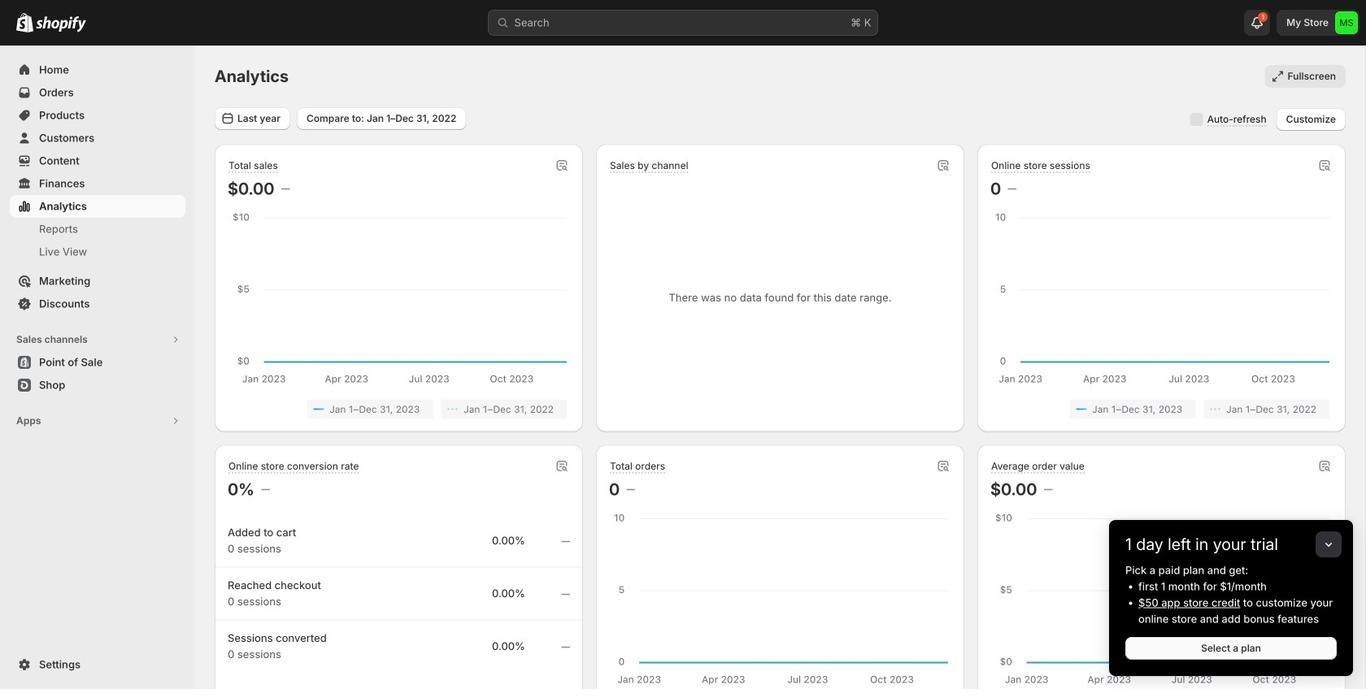 Task type: describe. For each thing, give the bounding box(es) containing it.
2 list from the left
[[994, 400, 1330, 419]]

1 horizontal spatial shopify image
[[36, 16, 86, 32]]

0 horizontal spatial shopify image
[[16, 13, 33, 32]]



Task type: locate. For each thing, give the bounding box(es) containing it.
1 list from the left
[[231, 400, 567, 419]]

list
[[231, 400, 567, 419], [994, 400, 1330, 419]]

my store image
[[1336, 11, 1359, 34]]

shopify image
[[16, 13, 33, 32], [36, 16, 86, 32]]

0 horizontal spatial list
[[231, 400, 567, 419]]

1 horizontal spatial list
[[994, 400, 1330, 419]]



Task type: vqa. For each thing, say whether or not it's contained in the screenshot.
list
yes



